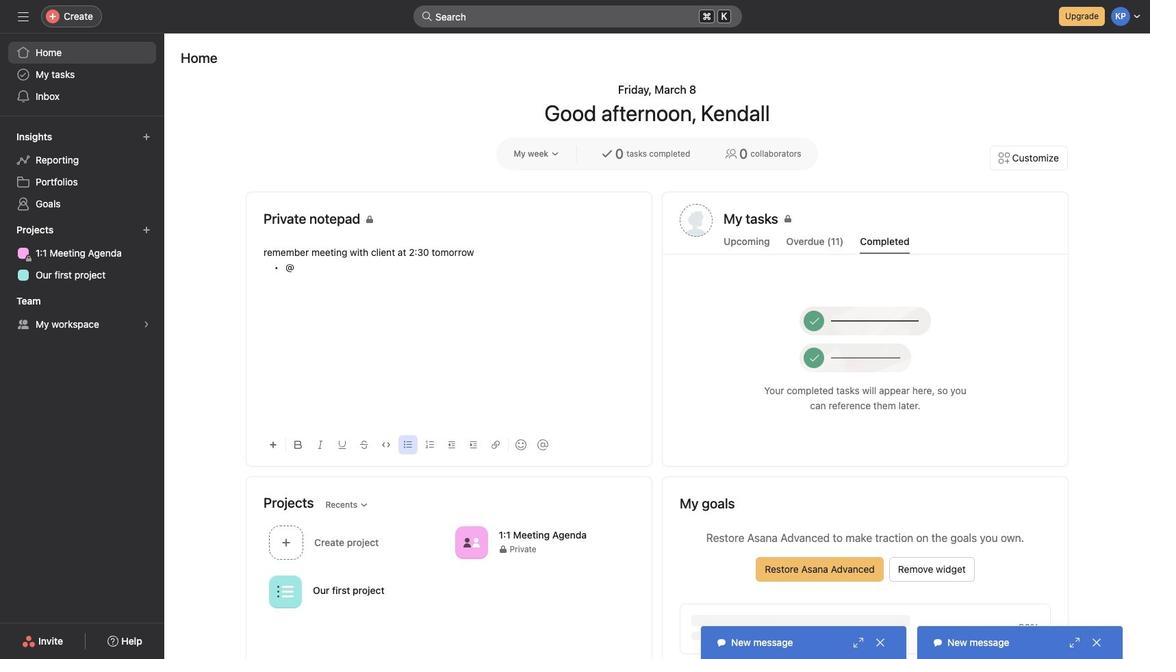 Task type: vqa. For each thing, say whether or not it's contained in the screenshot.
Mark complete icon in the Looking for new HR rep cell
no



Task type: describe. For each thing, give the bounding box(es) containing it.
insights element
[[0, 125, 164, 218]]

prominent image
[[422, 11, 433, 22]]

projects element
[[0, 218, 164, 289]]

link image
[[492, 441, 500, 449]]

underline image
[[338, 441, 347, 449]]

people image
[[463, 535, 480, 551]]

insert an object image
[[269, 441, 277, 449]]

Search tasks, projects, and more text field
[[414, 5, 742, 27]]

1 expand new message image from the left
[[853, 638, 864, 649]]

bulleted list image
[[404, 441, 412, 449]]

teams element
[[0, 289, 164, 338]]

strikethrough image
[[360, 441, 368, 449]]

list image
[[277, 584, 294, 600]]

2 expand new message image from the left
[[1070, 638, 1081, 649]]

at mention image
[[538, 440, 549, 451]]



Task type: locate. For each thing, give the bounding box(es) containing it.
add profile photo image
[[680, 204, 713, 237]]

close image
[[875, 638, 886, 649], [1092, 638, 1103, 649]]

2 close image from the left
[[1092, 638, 1103, 649]]

emoji image
[[516, 440, 527, 451]]

code image
[[382, 441, 390, 449]]

bold image
[[295, 441, 303, 449]]

document
[[264, 245, 635, 424]]

hide sidebar image
[[18, 11, 29, 22]]

1 close image from the left
[[875, 638, 886, 649]]

global element
[[0, 34, 164, 116]]

toolbar
[[264, 429, 635, 460]]

0 horizontal spatial expand new message image
[[853, 638, 864, 649]]

italics image
[[316, 441, 325, 449]]

1 horizontal spatial close image
[[1092, 638, 1103, 649]]

close image for second expand new message image from the left
[[1092, 638, 1103, 649]]

close image for first expand new message image from the left
[[875, 638, 886, 649]]

increase list indent image
[[470, 441, 478, 449]]

None field
[[414, 5, 742, 27]]

see details, my workspace image
[[142, 321, 151, 329]]

0 horizontal spatial close image
[[875, 638, 886, 649]]

numbered list image
[[426, 441, 434, 449]]

1 horizontal spatial expand new message image
[[1070, 638, 1081, 649]]

expand new message image
[[853, 638, 864, 649], [1070, 638, 1081, 649]]

decrease list indent image
[[448, 441, 456, 449]]

new insights image
[[142, 133, 151, 141]]

new project or portfolio image
[[142, 226, 151, 234]]



